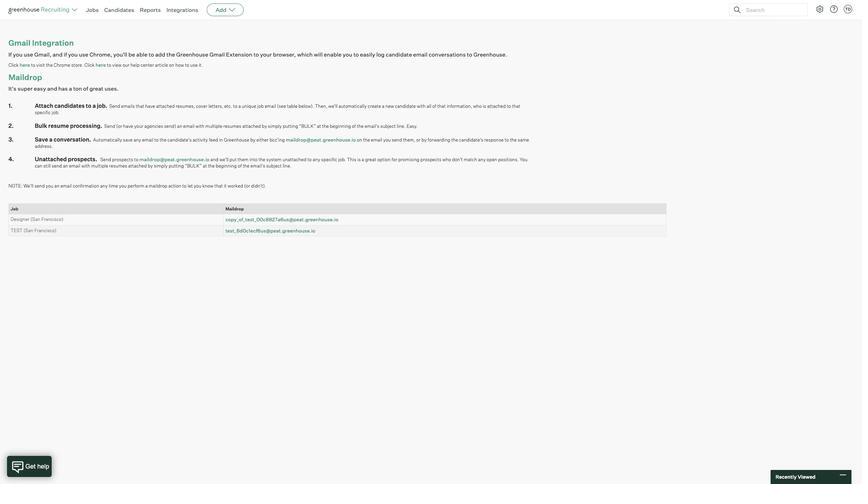 Task type: locate. For each thing, give the bounding box(es) containing it.
1 vertical spatial job.
[[52, 110, 60, 115]]

we'll left put
[[219, 157, 229, 162]]

your inside bulk resume processing. send (or have your agencies send) an email with multiple resumes attached by simply putting "bulk" at the beginning of the email's subject line. easy.
[[134, 123, 143, 129]]

have inside bulk resume processing. send (or have your agencies send) an email with multiple resumes attached by simply putting "bulk" at the beginning of the email's subject line. easy.
[[123, 123, 133, 129]]

email up save a conversation. automatically save any email to the candidate's activity feed in greenhouse by either bcc'ing maildrop@peat.greenhouse.io
[[183, 123, 195, 129]]

maildrop inside maildrop it's super easy and has a ton of great uses.
[[8, 72, 42, 82]]

prospects
[[112, 157, 133, 162], [421, 157, 442, 162]]

log
[[377, 51, 385, 58]]

putting inside and we'll put them into the system unattached to any specific job. this is a great option for promising prospects who don't match any open positions. you can still send an email with multiple resumes attached by simply putting "bulk" at the beginning of the email's subject line.
[[169, 163, 184, 169]]

of inside send emails that have attached resumes, cover letters, etc. to a unique job email (see table below). then, we'll automatically create a new candidate with all of that information, who is attached to that specific job.
[[433, 103, 436, 109]]

viewed
[[798, 475, 816, 481]]

the down the send) at top left
[[160, 137, 167, 143]]

any right unattached at left
[[313, 157, 320, 162]]

2 horizontal spatial job.
[[338, 157, 346, 162]]

0 vertical spatial francisco)
[[41, 217, 63, 222]]

here link
[[20, 62, 30, 68], [96, 62, 106, 68]]

0 vertical spatial with
[[417, 103, 426, 109]]

here left visit
[[20, 62, 30, 68]]

0 horizontal spatial greenhouse
[[176, 51, 208, 58]]

0 horizontal spatial on
[[169, 62, 174, 68]]

resumes down etc.
[[223, 123, 241, 129]]

the inside the click here to visit the chrome store. click here to view our help center article on how to use it.
[[46, 62, 53, 68]]

1 vertical spatial francisco)
[[34, 228, 56, 233]]

maildrop@peat.greenhouse.io link up action
[[139, 157, 210, 162]]

candidates
[[104, 6, 134, 13]]

by inside on the email you send them, or by forwarding the candidate's response to the same address.
[[422, 137, 427, 143]]

1 vertical spatial putting
[[169, 163, 184, 169]]

line. down unattached at left
[[283, 163, 292, 169]]

prospects down save
[[112, 157, 133, 162]]

2 prospects from the left
[[421, 157, 442, 162]]

great left 'uses.'
[[89, 85, 103, 92]]

0 vertical spatial send
[[109, 103, 120, 109]]

use left it.
[[190, 62, 198, 68]]

at up know
[[203, 163, 207, 169]]

beginning down put
[[216, 163, 237, 169]]

a left unique
[[238, 103, 241, 109]]

to inside unattached prospects. send prospects to maildrop@peat.greenhouse.io
[[134, 157, 138, 162]]

candidate's inside on the email you send them, or by forwarding the candidate's response to the same address.
[[459, 137, 484, 143]]

1 prospects from the left
[[112, 157, 133, 162]]

candidates
[[54, 102, 85, 109]]

0 vertical spatial greenhouse
[[176, 51, 208, 58]]

2 click from the left
[[84, 62, 95, 68]]

1 vertical spatial send
[[104, 123, 115, 129]]

maildrop@peat.greenhouse.io link for conversation.
[[286, 137, 356, 143]]

(san up test                 (san francisco)
[[30, 217, 40, 222]]

0 horizontal spatial at
[[203, 163, 207, 169]]

0 vertical spatial (san
[[30, 217, 40, 222]]

multiple down prospects.
[[91, 163, 108, 169]]

chrome,
[[90, 51, 112, 58]]

1 horizontal spatial resumes
[[223, 123, 241, 129]]

email inside save a conversation. automatically save any email to the candidate's activity feed in greenhouse by either bcc'ing maildrop@peat.greenhouse.io
[[142, 137, 153, 143]]

we'll
[[328, 103, 338, 109], [219, 157, 229, 162]]

candidate
[[386, 51, 412, 58], [395, 103, 416, 109]]

0 horizontal spatial is
[[357, 157, 361, 162]]

maildrop@peat.greenhouse.io link
[[286, 137, 356, 143], [139, 157, 210, 162]]

email's down into
[[251, 163, 265, 169]]

1 horizontal spatial have
[[145, 103, 155, 109]]

maildrop@peat.greenhouse.io up unattached at left
[[286, 137, 356, 143]]

system
[[266, 157, 282, 162]]

of down them
[[238, 163, 242, 169]]

0 vertical spatial specific
[[35, 110, 51, 115]]

2 vertical spatial an
[[54, 183, 59, 189]]

francisco) for test_6d0c1ecf6us@peat.greenhouse.io
[[34, 228, 56, 233]]

putting up on the email you send them, or by forwarding the candidate's response to the same address.
[[283, 123, 298, 129]]

attach
[[35, 102, 53, 109]]

to inside and we'll put them into the system unattached to any specific job. this is a great option for promising prospects who don't match any open positions. you can still send an email with multiple resumes attached by simply putting "bulk" at the beginning of the email's subject line.
[[308, 157, 312, 162]]

0 vertical spatial simply
[[268, 123, 282, 129]]

ton
[[73, 85, 82, 92]]

a right save
[[49, 136, 52, 143]]

with inside and we'll put them into the system unattached to any specific job. this is a great option for promising prospects who don't match any open positions. you can still send an email with multiple resumes attached by simply putting "bulk" at the beginning of the email's subject line.
[[81, 163, 90, 169]]

greenhouse right in
[[224, 137, 249, 143]]

email's inside bulk resume processing. send (or have your agencies send) an email with multiple resumes attached by simply putting "bulk" at the beginning of the email's subject line. easy.
[[365, 123, 380, 129]]

of inside and we'll put them into the system unattached to any specific job. this is a great option for promising prospects who don't match any open positions. you can still send an email with multiple resumes attached by simply putting "bulk" at the beginning of the email's subject line.
[[238, 163, 242, 169]]

the right add
[[167, 51, 175, 58]]

francisco) up test                 (san francisco)
[[41, 217, 63, 222]]

francisco) for copy_of_test_00c8827a6us@peat.greenhouse.io
[[41, 217, 63, 222]]

0 horizontal spatial who
[[443, 157, 451, 162]]

greenhouse up it.
[[176, 51, 208, 58]]

simply up bcc'ing
[[268, 123, 282, 129]]

that
[[136, 103, 144, 109], [437, 103, 446, 109], [512, 103, 521, 109], [215, 183, 223, 189]]

0 vertical spatial have
[[145, 103, 155, 109]]

subject inside and we'll put them into the system unattached to any specific job. this is a great option for promising prospects who don't match any open positions. you can still send an email with multiple resumes attached by simply putting "bulk" at the beginning of the email's subject line.
[[266, 163, 282, 169]]

email's
[[365, 123, 380, 129], [251, 163, 265, 169]]

attached down unattached prospects. send prospects to maildrop@peat.greenhouse.io
[[128, 163, 147, 169]]

your
[[260, 51, 272, 58], [134, 123, 143, 129]]

1 vertical spatial candidate
[[395, 103, 416, 109]]

email right the job
[[265, 103, 276, 109]]

with
[[417, 103, 426, 109], [196, 123, 204, 129], [81, 163, 90, 169]]

specific
[[35, 110, 51, 115], [321, 157, 337, 162]]

reports link
[[140, 6, 161, 13]]

0 horizontal spatial (or
[[116, 123, 122, 129]]

at inside bulk resume processing. send (or have your agencies send) an email with multiple resumes attached by simply putting "bulk" at the beginning of the email's subject line. easy.
[[317, 123, 321, 129]]

1 vertical spatial simply
[[154, 163, 168, 169]]

(san right test
[[24, 228, 33, 233]]

1 candidate's from the left
[[168, 137, 192, 143]]

and left if
[[53, 51, 63, 58]]

and inside maildrop it's super easy and has a ton of great uses.
[[47, 85, 57, 92]]

1 vertical spatial maildrop@peat.greenhouse.io link
[[139, 157, 210, 162]]

maildrop@peat.greenhouse.io link for send
[[139, 157, 210, 162]]

and inside gmail integration if you use gmail, and if you use chrome, you'll be able to add the greenhouse gmail extension to your browser, which will enable you to easily log candidate email conversations to greenhouse.
[[53, 51, 63, 58]]

job. inside send emails that have attached resumes, cover letters, etc. to a unique job email (see table below). then, we'll automatically create a new candidate with all of that information, who is attached to that specific job.
[[52, 110, 60, 115]]

0 horizontal spatial here
[[20, 62, 30, 68]]

0 horizontal spatial multiple
[[91, 163, 108, 169]]

by right or
[[422, 137, 427, 143]]

send left emails on the top of page
[[109, 103, 120, 109]]

by up maildrop
[[148, 163, 153, 169]]

1 vertical spatial have
[[123, 123, 133, 129]]

gmail
[[8, 38, 30, 47], [210, 51, 225, 58]]

line. left easy.
[[397, 123, 406, 129]]

be
[[128, 51, 135, 58]]

greenhouse
[[176, 51, 208, 58], [224, 137, 249, 143]]

by inside bulk resume processing. send (or have your agencies send) an email with multiple resumes attached by simply putting "bulk" at the beginning of the email's subject line. easy.
[[262, 123, 267, 129]]

(or
[[116, 123, 122, 129], [244, 183, 250, 189]]

1 horizontal spatial we'll
[[328, 103, 338, 109]]

1 horizontal spatial click
[[84, 62, 95, 68]]

1 horizontal spatial maildrop@peat.greenhouse.io link
[[286, 137, 356, 143]]

0 vertical spatial (or
[[116, 123, 122, 129]]

0 vertical spatial who
[[473, 103, 482, 109]]

any inside save a conversation. automatically save any email to the candidate's activity feed in greenhouse by either bcc'ing maildrop@peat.greenhouse.io
[[134, 137, 141, 143]]

prospects inside unattached prospects. send prospects to maildrop@peat.greenhouse.io
[[112, 157, 133, 162]]

1 vertical spatial maildrop
[[226, 206, 244, 212]]

0 horizontal spatial click
[[8, 62, 19, 68]]

1 vertical spatial beginning
[[216, 163, 237, 169]]

job. down attach on the left top of the page
[[52, 110, 60, 115]]

on inside on the email you send them, or by forwarding the candidate's response to the same address.
[[357, 137, 362, 143]]

below).
[[299, 103, 314, 109]]

of right all
[[433, 103, 436, 109]]

candidate inside gmail integration if you use gmail, and if you use chrome, you'll be able to add the greenhouse gmail extension to your browser, which will enable you to easily log candidate email conversations to greenhouse.
[[386, 51, 412, 58]]

0 vertical spatial email's
[[365, 123, 380, 129]]

with up activity
[[196, 123, 204, 129]]

gmail up if
[[8, 38, 30, 47]]

candidates link
[[104, 6, 134, 13]]

0 vertical spatial "bulk"
[[299, 123, 316, 129]]

specific inside send emails that have attached resumes, cover letters, etc. to a unique job email (see table below). then, we'll automatically create a new candidate with all of that information, who is attached to that specific job.
[[35, 110, 51, 115]]

attached inside and we'll put them into the system unattached to any specific job. this is a great option for promising prospects who don't match any open positions. you can still send an email with multiple resumes attached by simply putting "bulk" at the beginning of the email's subject line.
[[128, 163, 147, 169]]

a left ton
[[69, 85, 72, 92]]

send)
[[164, 123, 176, 129]]

1 vertical spatial is
[[357, 157, 361, 162]]

0 horizontal spatial maildrop
[[8, 72, 42, 82]]

test_6d0c1ecf6us@peat.greenhouse.io
[[226, 228, 315, 234]]

2 candidate's from the left
[[459, 137, 484, 143]]

article
[[155, 62, 168, 68]]

email down prospects.
[[69, 163, 80, 169]]

resumes down unattached prospects. send prospects to maildrop@peat.greenhouse.io
[[109, 163, 127, 169]]

1 horizontal spatial gmail
[[210, 51, 225, 58]]

your left agencies
[[134, 123, 143, 129]]

0 vertical spatial beginning
[[330, 123, 351, 129]]

candidate right "new"
[[395, 103, 416, 109]]

feed
[[209, 137, 218, 143]]

here link down chrome,
[[96, 62, 106, 68]]

1 horizontal spatial prospects
[[421, 157, 442, 162]]

1.
[[8, 102, 13, 109]]

attached inside bulk resume processing. send (or have your agencies send) an email with multiple resumes attached by simply putting "bulk" at the beginning of the email's subject line. easy.
[[242, 123, 261, 129]]

1 horizontal spatial is
[[483, 103, 486, 109]]

the inside gmail integration if you use gmail, and if you use chrome, you'll be able to add the greenhouse gmail extension to your browser, which will enable you to easily log candidate email conversations to greenhouse.
[[167, 51, 175, 58]]

this
[[347, 157, 356, 162]]

maildrop@peat.greenhouse.io inside unattached prospects. send prospects to maildrop@peat.greenhouse.io
[[139, 157, 210, 162]]

integration
[[32, 38, 74, 47]]

you inside on the email you send them, or by forwarding the candidate's response to the same address.
[[383, 137, 391, 143]]

any right save
[[134, 137, 141, 143]]

email left conversations
[[413, 51, 428, 58]]

multiple inside and we'll put them into the system unattached to any specific job. this is a great option for promising prospects who don't match any open positions. you can still send an email with multiple resumes attached by simply putting "bulk" at the beginning of the email's subject line.
[[91, 163, 108, 169]]

francisco) down designer                 (san francisco)
[[34, 228, 56, 233]]

that right all
[[437, 103, 446, 109]]

who inside and we'll put them into the system unattached to any specific job. this is a great option for promising prospects who don't match any open positions. you can still send an email with multiple resumes attached by simply putting "bulk" at the beginning of the email's subject line.
[[443, 157, 451, 162]]

1 vertical spatial with
[[196, 123, 204, 129]]

2.
[[8, 122, 14, 129]]

0 vertical spatial maildrop@peat.greenhouse.io
[[286, 137, 356, 143]]

1 click from the left
[[8, 62, 19, 68]]

0 vertical spatial line.
[[397, 123, 406, 129]]

prospects down 'forwarding'
[[421, 157, 442, 162]]

great left option
[[365, 157, 376, 162]]

0 horizontal spatial with
[[81, 163, 90, 169]]

by left either
[[250, 137, 256, 143]]

1 horizontal spatial who
[[473, 103, 482, 109]]

0 vertical spatial multiple
[[205, 123, 222, 129]]

a right perform at left
[[145, 183, 148, 189]]

2 horizontal spatial an
[[177, 123, 182, 129]]

by
[[262, 123, 267, 129], [250, 137, 256, 143], [422, 137, 427, 143], [148, 163, 153, 169]]

0 vertical spatial send
[[392, 137, 402, 143]]

click here to visit the chrome store. click here to view our help center article on how to use it.
[[8, 62, 203, 68]]

"bulk" inside and we'll put them into the system unattached to any specific job. this is a great option for promising prospects who don't match any open positions. you can still send an email with multiple resumes attached by simply putting "bulk" at the beginning of the email's subject line.
[[185, 163, 202, 169]]

0 vertical spatial candidate
[[386, 51, 412, 58]]

maildrop@peat.greenhouse.io link up unattached at left
[[286, 137, 356, 143]]

save
[[35, 136, 48, 143]]

is inside send emails that have attached resumes, cover letters, etc. to a unique job email (see table below). then, we'll automatically create a new candidate with all of that information, who is attached to that specific job.
[[483, 103, 486, 109]]

that right emails on the top of page
[[136, 103, 144, 109]]

1 horizontal spatial putting
[[283, 123, 298, 129]]

subject
[[381, 123, 396, 129], [266, 163, 282, 169]]

option
[[377, 157, 391, 162]]

maildrop up super
[[8, 72, 42, 82]]

and we'll put them into the system unattached to any specific job. this is a great option for promising prospects who don't match any open positions. you can still send an email with multiple resumes attached by simply putting "bulk" at the beginning of the email's subject line.
[[35, 157, 528, 169]]

send down unattached
[[52, 163, 62, 169]]

1 vertical spatial multiple
[[91, 163, 108, 169]]

3.
[[8, 136, 14, 143]]

1 vertical spatial gmail
[[210, 51, 225, 58]]

center
[[141, 62, 154, 68]]

1 vertical spatial at
[[203, 163, 207, 169]]

1 horizontal spatial greenhouse
[[224, 137, 249, 143]]

1 vertical spatial line.
[[283, 163, 292, 169]]

2 horizontal spatial use
[[190, 62, 198, 68]]

gmail integration if you use gmail, and if you use chrome, you'll be able to add the greenhouse gmail extension to your browser, which will enable you to easily log candidate email conversations to greenhouse.
[[8, 38, 507, 58]]

1 horizontal spatial multiple
[[205, 123, 222, 129]]

jobs link
[[86, 6, 99, 13]]

address.
[[35, 143, 53, 149]]

into
[[250, 157, 258, 162]]

them,
[[403, 137, 415, 143]]

great inside and we'll put them into the system unattached to any specific job. this is a great option for promising prospects who don't match any open positions. you can still send an email with multiple resumes attached by simply putting "bulk" at the beginning of the email's subject line.
[[365, 157, 376, 162]]

0 horizontal spatial send
[[35, 183, 45, 189]]

email down agencies
[[142, 137, 153, 143]]

a right this
[[362, 157, 364, 162]]

1 vertical spatial send
[[52, 163, 62, 169]]

1 horizontal spatial simply
[[268, 123, 282, 129]]

2 vertical spatial with
[[81, 163, 90, 169]]

the inside save a conversation. automatically save any email to the candidate's activity feed in greenhouse by either bcc'ing maildrop@peat.greenhouse.io
[[160, 137, 167, 143]]

and left put
[[211, 157, 218, 162]]

unattached
[[283, 157, 307, 162]]

2 here from the left
[[96, 62, 106, 68]]

0 vertical spatial and
[[53, 51, 63, 58]]

1 here link from the left
[[20, 62, 30, 68]]

1 vertical spatial who
[[443, 157, 451, 162]]

0 vertical spatial maildrop@peat.greenhouse.io link
[[286, 137, 356, 143]]

greenhouse inside gmail integration if you use gmail, and if you use chrome, you'll be able to add the greenhouse gmail extension to your browser, which will enable you to easily log candidate email conversations to greenhouse.
[[176, 51, 208, 58]]

0 vertical spatial putting
[[283, 123, 298, 129]]

gmail left "extension"
[[210, 51, 225, 58]]

or
[[416, 137, 421, 143]]

super
[[18, 85, 33, 92]]

0 vertical spatial at
[[317, 123, 321, 129]]

0 vertical spatial your
[[260, 51, 272, 58]]

1 horizontal spatial maildrop
[[226, 206, 244, 212]]

1 horizontal spatial here link
[[96, 62, 106, 68]]

the right into
[[259, 157, 265, 162]]

have inside send emails that have attached resumes, cover letters, etc. to a unique job email (see table below). then, we'll automatically create a new candidate with all of that information, who is attached to that specific job.
[[145, 103, 155, 109]]

1 vertical spatial (san
[[24, 228, 33, 233]]

2 horizontal spatial with
[[417, 103, 426, 109]]

0 vertical spatial maildrop
[[8, 72, 42, 82]]

specific left this
[[321, 157, 337, 162]]

use up store.
[[79, 51, 88, 58]]

attached up either
[[242, 123, 261, 129]]

2 vertical spatial job.
[[338, 157, 346, 162]]

0 horizontal spatial job.
[[52, 110, 60, 115]]

job. down 'uses.'
[[97, 102, 107, 109]]

(or up automatically
[[116, 123, 122, 129]]

and left the has
[[47, 85, 57, 92]]

note:
[[8, 183, 22, 189]]

email's down create
[[365, 123, 380, 129]]

send down automatically
[[100, 157, 111, 162]]

send inside on the email you send them, or by forwarding the candidate's response to the same address.
[[392, 137, 402, 143]]

send left 'them,'
[[392, 137, 402, 143]]

click
[[8, 62, 19, 68], [84, 62, 95, 68]]

simply up maildrop
[[154, 163, 168, 169]]

1 vertical spatial subject
[[266, 163, 282, 169]]

0 horizontal spatial here link
[[20, 62, 30, 68]]

"bulk" down below).
[[299, 123, 316, 129]]

have up save
[[123, 123, 133, 129]]

copy_of_test_00c8827a6us@peat.greenhouse.io link
[[226, 217, 338, 223]]

1 vertical spatial specific
[[321, 157, 337, 162]]

of down automatically
[[352, 123, 356, 129]]

send
[[109, 103, 120, 109], [104, 123, 115, 129], [100, 157, 111, 162]]

specific down attach on the left top of the page
[[35, 110, 51, 115]]

prospects inside and we'll put them into the system unattached to any specific job. this is a great option for promising prospects who don't match any open positions. you can still send an email with multiple resumes attached by simply putting "bulk" at the beginning of the email's subject line.
[[421, 157, 442, 162]]

integrations
[[166, 6, 198, 13]]

with left all
[[417, 103, 426, 109]]

0 vertical spatial we'll
[[328, 103, 338, 109]]

send right we'll on the top of the page
[[35, 183, 45, 189]]

0 horizontal spatial great
[[89, 85, 103, 92]]

great inside maildrop it's super easy and has a ton of great uses.
[[89, 85, 103, 92]]

candidate's down the send) at top left
[[168, 137, 192, 143]]

your left browser,
[[260, 51, 272, 58]]

who left the don't at the top of page
[[443, 157, 451, 162]]

help
[[131, 62, 140, 68]]

send up automatically
[[104, 123, 115, 129]]

the right 'forwarding'
[[451, 137, 458, 143]]

conversations
[[429, 51, 466, 58]]

email up option
[[371, 137, 382, 143]]

1 horizontal spatial at
[[317, 123, 321, 129]]

"bulk" up let
[[185, 163, 202, 169]]

didn't).
[[251, 183, 266, 189]]

4.
[[8, 156, 14, 163]]

0 horizontal spatial line.
[[283, 163, 292, 169]]

by up either
[[262, 123, 267, 129]]

1 horizontal spatial job.
[[97, 102, 107, 109]]

0 vertical spatial resumes
[[223, 123, 241, 129]]

0 horizontal spatial simply
[[154, 163, 168, 169]]

1 horizontal spatial on
[[357, 137, 362, 143]]

subject down "new"
[[381, 123, 396, 129]]

at
[[317, 123, 321, 129], [203, 163, 207, 169]]

maildrop@peat.greenhouse.io up action
[[139, 157, 210, 162]]

resumes
[[223, 123, 241, 129], [109, 163, 127, 169]]

1 vertical spatial your
[[134, 123, 143, 129]]

job. left this
[[338, 157, 346, 162]]

2 horizontal spatial send
[[392, 137, 402, 143]]

any left time
[[100, 183, 108, 189]]

0 horizontal spatial email's
[[251, 163, 265, 169]]

2 vertical spatial send
[[100, 157, 111, 162]]

a up processing.
[[93, 102, 96, 109]]

have
[[145, 103, 155, 109], [123, 123, 133, 129]]

match
[[464, 157, 477, 162]]

perform
[[128, 183, 144, 189]]

0 vertical spatial on
[[169, 62, 174, 68]]

1 horizontal spatial email's
[[365, 123, 380, 129]]

1 vertical spatial and
[[47, 85, 57, 92]]

here down chrome,
[[96, 62, 106, 68]]

0 horizontal spatial subject
[[266, 163, 282, 169]]

td button
[[844, 5, 853, 13]]

here link left visit
[[20, 62, 30, 68]]

the down automatically
[[357, 123, 364, 129]]

0 horizontal spatial your
[[134, 123, 143, 129]]

you
[[13, 51, 22, 58], [68, 51, 78, 58], [343, 51, 352, 58], [383, 137, 391, 143], [46, 183, 53, 189], [119, 183, 127, 189], [194, 183, 201, 189]]

2 vertical spatial send
[[35, 183, 45, 189]]

use left gmail,
[[24, 51, 33, 58]]

greenhouse.
[[474, 51, 507, 58]]

of right ton
[[83, 85, 88, 92]]

of inside maildrop it's super easy and has a ton of great uses.
[[83, 85, 88, 92]]

easily
[[360, 51, 375, 58]]

you'll
[[113, 51, 127, 58]]



Task type: vqa. For each thing, say whether or not it's contained in the screenshot.
left Application
no



Task type: describe. For each thing, give the bounding box(es) containing it.
subject inside bulk resume processing. send (or have your agencies send) an email with multiple resumes attached by simply putting "bulk" at the beginning of the email's subject line. easy.
[[381, 123, 396, 129]]

resume
[[48, 122, 69, 129]]

how
[[175, 62, 184, 68]]

line. inside and we'll put them into the system unattached to any specific job. this is a great option for promising prospects who don't match any open positions. you can still send an email with multiple resumes attached by simply putting "bulk" at the beginning of the email's subject line.
[[283, 163, 292, 169]]

0 horizontal spatial an
[[54, 183, 59, 189]]

if
[[8, 51, 12, 58]]

unattached
[[35, 156, 67, 163]]

beginning inside and we'll put them into the system unattached to any specific job. this is a great option for promising prospects who don't match any open positions. you can still send an email with multiple resumes attached by simply putting "bulk" at the beginning of the email's subject line.
[[216, 163, 237, 169]]

(see
[[277, 103, 286, 109]]

designer
[[11, 217, 29, 222]]

email inside and we'll put them into the system unattached to any specific job. this is a great option for promising prospects who don't match any open positions. you can still send an email with multiple resumes attached by simply putting "bulk" at the beginning of the email's subject line.
[[69, 163, 80, 169]]

activity
[[193, 137, 208, 143]]

our
[[123, 62, 130, 68]]

recently
[[776, 475, 797, 481]]

you
[[520, 157, 528, 162]]

0 vertical spatial job.
[[97, 102, 107, 109]]

with inside send emails that have attached resumes, cover letters, etc. to a unique job email (see table below). then, we'll automatically create a new candidate with all of that information, who is attached to that specific job.
[[417, 103, 426, 109]]

jobs
[[86, 6, 99, 13]]

it.
[[199, 62, 203, 68]]

add button
[[207, 4, 244, 16]]

email inside send emails that have attached resumes, cover letters, etc. to a unique job email (see table below). then, we'll automatically create a new candidate with all of that information, who is attached to that specific job.
[[265, 103, 276, 109]]

send emails that have attached resumes, cover letters, etc. to a unique job email (see table below). then, we'll automatically create a new candidate with all of that information, who is attached to that specific job.
[[35, 103, 521, 115]]

configure image
[[816, 5, 824, 13]]

for
[[392, 157, 397, 162]]

beginning inside bulk resume processing. send (or have your agencies send) an email with multiple resumes attached by simply putting "bulk" at the beginning of the email's subject line. easy.
[[330, 123, 351, 129]]

put
[[230, 157, 237, 162]]

greenhouse inside save a conversation. automatically save any email to the candidate's activity feed in greenhouse by either bcc'ing maildrop@peat.greenhouse.io
[[224, 137, 249, 143]]

worked
[[228, 183, 243, 189]]

the down then, in the top of the page
[[322, 123, 329, 129]]

save a conversation. automatically save any email to the candidate's activity feed in greenhouse by either bcc'ing maildrop@peat.greenhouse.io
[[35, 136, 356, 143]]

automatically
[[339, 103, 367, 109]]

who inside send emails that have attached resumes, cover letters, etc. to a unique job email (see table below). then, we'll automatically create a new candidate with all of that information, who is attached to that specific job.
[[473, 103, 482, 109]]

a inside and we'll put them into the system unattached to any specific job. this is a great option for promising prospects who don't match any open positions. you can still send an email with multiple resumes attached by simply putting "bulk" at the beginning of the email's subject line.
[[362, 157, 364, 162]]

2 here link from the left
[[96, 62, 106, 68]]

0 vertical spatial gmail
[[8, 38, 30, 47]]

1 horizontal spatial use
[[79, 51, 88, 58]]

prospects.
[[68, 156, 97, 163]]

same
[[518, 137, 529, 143]]

of inside bulk resume processing. send (or have your agencies send) an email with multiple resumes attached by simply putting "bulk" at the beginning of the email's subject line. easy.
[[352, 123, 356, 129]]

enable
[[324, 51, 342, 58]]

emails
[[121, 103, 135, 109]]

response
[[485, 137, 504, 143]]

all
[[427, 103, 432, 109]]

in
[[219, 137, 223, 143]]

it's
[[8, 85, 16, 92]]

the down create
[[363, 137, 370, 143]]

any left open
[[478, 157, 486, 162]]

the up know
[[208, 163, 215, 169]]

extension
[[226, 51, 252, 58]]

send inside bulk resume processing. send (or have your agencies send) an email with multiple resumes attached by simply putting "bulk" at the beginning of the email's subject line. easy.
[[104, 123, 115, 129]]

resumes inside bulk resume processing. send (or have your agencies send) an email with multiple resumes attached by simply putting "bulk" at the beginning of the email's subject line. easy.
[[223, 123, 241, 129]]

store.
[[71, 62, 83, 68]]

simply inside and we'll put them into the system unattached to any specific job. this is a great option for promising prospects who don't match any open positions. you can still send an email with multiple resumes attached by simply putting "bulk" at the beginning of the email's subject line.
[[154, 163, 168, 169]]

easy
[[34, 85, 46, 92]]

create
[[368, 103, 381, 109]]

(san for test_6d0c1ecf6us@peat.greenhouse.io
[[24, 228, 33, 233]]

simply inside bulk resume processing. send (or have your agencies send) an email with multiple resumes attached by simply putting "bulk" at the beginning of the email's subject line. easy.
[[268, 123, 282, 129]]

still
[[43, 163, 51, 169]]

cover
[[196, 103, 208, 109]]

don't
[[452, 157, 463, 162]]

email inside bulk resume processing. send (or have your agencies send) an email with multiple resumes attached by simply putting "bulk" at the beginning of the email's subject line. easy.
[[183, 123, 195, 129]]

with inside bulk resume processing. send (or have your agencies send) an email with multiple resumes attached by simply putting "bulk" at the beginning of the email's subject line. easy.
[[196, 123, 204, 129]]

bcc'ing
[[270, 137, 285, 143]]

maildrop@peat.greenhouse.io inside save a conversation. automatically save any email to the candidate's activity feed in greenhouse by either bcc'ing maildrop@peat.greenhouse.io
[[286, 137, 356, 143]]

information,
[[447, 103, 472, 109]]

to inside save a conversation. automatically save any email to the candidate's activity feed in greenhouse by either bcc'ing maildrop@peat.greenhouse.io
[[154, 137, 159, 143]]

(san for copy_of_test_00c8827a6us@peat.greenhouse.io
[[30, 217, 40, 222]]

able
[[136, 51, 147, 58]]

positions.
[[498, 157, 519, 162]]

1 vertical spatial (or
[[244, 183, 250, 189]]

etc.
[[224, 103, 232, 109]]

processing.
[[70, 122, 102, 129]]

send inside send emails that have attached resumes, cover letters, etc. to a unique job email (see table below). then, we'll automatically create a new candidate with all of that information, who is attached to that specific job.
[[109, 103, 120, 109]]

we'll inside send emails that have attached resumes, cover letters, etc. to a unique job email (see table below). then, we'll automatically create a new candidate with all of that information, who is attached to that specific job.
[[328, 103, 338, 109]]

email left confirmation
[[60, 183, 72, 189]]

bulk
[[35, 122, 47, 129]]

the down them
[[243, 163, 250, 169]]

send inside and we'll put them into the system unattached to any specific job. this is a great option for promising prospects who don't match any open positions. you can still send an email with multiple resumes attached by simply putting "bulk" at the beginning of the email's subject line.
[[52, 163, 62, 169]]

job
[[257, 103, 264, 109]]

by inside save a conversation. automatically save any email to the candidate's activity feed in greenhouse by either bcc'ing maildrop@peat.greenhouse.io
[[250, 137, 256, 143]]

Search text field
[[745, 5, 802, 15]]

copy_of_test_00c8827a6us@peat.greenhouse.io
[[226, 217, 338, 223]]

send inside unattached prospects. send prospects to maildrop@peat.greenhouse.io
[[100, 157, 111, 162]]

attached left the resumes,
[[156, 103, 175, 109]]

email inside gmail integration if you use gmail, and if you use chrome, you'll be able to add the greenhouse gmail extension to your browser, which will enable you to easily log candidate email conversations to greenhouse.
[[413, 51, 428, 58]]

resumes inside and we'll put them into the system unattached to any specific job. this is a great option for promising prospects who don't match any open positions. you can still send an email with multiple resumes attached by simply putting "bulk" at the beginning of the email's subject line.
[[109, 163, 127, 169]]

conversation.
[[54, 136, 91, 143]]

(or inside bulk resume processing. send (or have your agencies send) an email with multiple resumes attached by simply putting "bulk" at the beginning of the email's subject line. easy.
[[116, 123, 122, 129]]

action
[[168, 183, 181, 189]]

maildrop for maildrop
[[226, 206, 244, 212]]

at inside and we'll put them into the system unattached to any specific job. this is a great option for promising prospects who don't match any open positions. you can still send an email with multiple resumes attached by simply putting "bulk" at the beginning of the email's subject line.
[[203, 163, 207, 169]]

a left "new"
[[382, 103, 385, 109]]

job
[[11, 206, 18, 212]]

open
[[487, 157, 497, 162]]

a inside maildrop it's super easy and has a ton of great uses.
[[69, 85, 72, 92]]

confirmation
[[73, 183, 99, 189]]

putting inside bulk resume processing. send (or have your agencies send) an email with multiple resumes attached by simply putting "bulk" at the beginning of the email's subject line. easy.
[[283, 123, 298, 129]]

is inside and we'll put them into the system unattached to any specific job. this is a great option for promising prospects who don't match any open positions. you can still send an email with multiple resumes attached by simply putting "bulk" at the beginning of the email's subject line.
[[357, 157, 361, 162]]

add
[[155, 51, 165, 58]]

reports
[[140, 6, 161, 13]]

attach candidates to a job.
[[35, 102, 107, 109]]

line. inside bulk resume processing. send (or have your agencies send) an email with multiple resumes attached by simply putting "bulk" at the beginning of the email's subject line. easy.
[[397, 123, 406, 129]]

and inside and we'll put them into the system unattached to any specific job. this is a great option for promising prospects who don't match any open positions. you can still send an email with multiple resumes attached by simply putting "bulk" at the beginning of the email's subject line.
[[211, 157, 218, 162]]

greenhouse recruiting image
[[8, 6, 72, 14]]

recently viewed
[[776, 475, 816, 481]]

use inside the click here to visit the chrome store. click here to view our help center article on how to use it.
[[190, 62, 198, 68]]

job. inside and we'll put them into the system unattached to any specific job. this is a great option for promising prospects who don't match any open positions. you can still send an email with multiple resumes attached by simply putting "bulk" at the beginning of the email's subject line.
[[338, 157, 346, 162]]

time
[[109, 183, 118, 189]]

if
[[64, 51, 67, 58]]

the left same
[[510, 137, 517, 143]]

an inside and we'll put them into the system unattached to any specific job. this is a great option for promising prospects who don't match any open positions. you can still send an email with multiple resumes attached by simply putting "bulk" at the beginning of the email's subject line.
[[63, 163, 68, 169]]

email inside on the email you send them, or by forwarding the candidate's response to the same address.
[[371, 137, 382, 143]]

which
[[297, 51, 313, 58]]

that up same
[[512, 103, 521, 109]]

unattached prospects. send prospects to maildrop@peat.greenhouse.io
[[35, 156, 210, 163]]

uses.
[[105, 85, 119, 92]]

can
[[35, 163, 42, 169]]

either
[[257, 137, 269, 143]]

then,
[[315, 103, 327, 109]]

gmail,
[[34, 51, 51, 58]]

candidate's inside save a conversation. automatically save any email to the candidate's activity feed in greenhouse by either bcc'ing maildrop@peat.greenhouse.io
[[168, 137, 192, 143]]

maildrop for maildrop it's super easy and has a ton of great uses.
[[8, 72, 42, 82]]

test_6d0c1ecf6us@peat.greenhouse.io link
[[226, 228, 315, 234]]

an inside bulk resume processing. send (or have your agencies send) an email with multiple resumes attached by simply putting "bulk" at the beginning of the email's subject line. easy.
[[177, 123, 182, 129]]

email's inside and we'll put them into the system unattached to any specific job. this is a great option for promising prospects who don't match any open positions. you can still send an email with multiple resumes attached by simply putting "bulk" at the beginning of the email's subject line.
[[251, 163, 265, 169]]

by inside and we'll put them into the system unattached to any specific job. this is a great option for promising prospects who don't match any open positions. you can still send an email with multiple resumes attached by simply putting "bulk" at the beginning of the email's subject line.
[[148, 163, 153, 169]]

let
[[188, 183, 193, 189]]

we'll inside and we'll put them into the system unattached to any specific job. this is a great option for promising prospects who don't match any open positions. you can still send an email with multiple resumes attached by simply putting "bulk" at the beginning of the email's subject line.
[[219, 157, 229, 162]]

save
[[123, 137, 133, 143]]

1 here from the left
[[20, 62, 30, 68]]

on inside the click here to visit the chrome store. click here to view our help center article on how to use it.
[[169, 62, 174, 68]]

we'll
[[23, 183, 34, 189]]

maildrop
[[149, 183, 167, 189]]

attached up the response
[[487, 103, 506, 109]]

chrome
[[54, 62, 70, 68]]

view
[[112, 62, 122, 68]]

"bulk" inside bulk resume processing. send (or have your agencies send) an email with multiple resumes attached by simply putting "bulk" at the beginning of the email's subject line. easy.
[[299, 123, 316, 129]]

to inside on the email you send them, or by forwarding the candidate's response to the same address.
[[505, 137, 509, 143]]

unique
[[242, 103, 256, 109]]

has
[[58, 85, 68, 92]]

specific inside and we'll put them into the system unattached to any specific job. this is a great option for promising prospects who don't match any open positions. you can still send an email with multiple resumes attached by simply putting "bulk" at the beginning of the email's subject line.
[[321, 157, 337, 162]]

integrations link
[[166, 6, 198, 13]]

multiple inside bulk resume processing. send (or have your agencies send) an email with multiple resumes attached by simply putting "bulk" at the beginning of the email's subject line. easy.
[[205, 123, 222, 129]]

candidate inside send emails that have attached resumes, cover letters, etc. to a unique job email (see table below). then, we'll automatically create a new candidate with all of that information, who is attached to that specific job.
[[395, 103, 416, 109]]

agencies
[[144, 123, 163, 129]]

letters,
[[209, 103, 223, 109]]

maildrop it's super easy and has a ton of great uses.
[[8, 72, 119, 92]]

your inside gmail integration if you use gmail, and if you use chrome, you'll be able to add the greenhouse gmail extension to your browser, which will enable you to easily log candidate email conversations to greenhouse.
[[260, 51, 272, 58]]

it
[[224, 183, 227, 189]]

designer                 (san francisco)
[[11, 217, 63, 222]]

that left it
[[215, 183, 223, 189]]

td
[[845, 7, 851, 12]]

0 horizontal spatial use
[[24, 51, 33, 58]]



